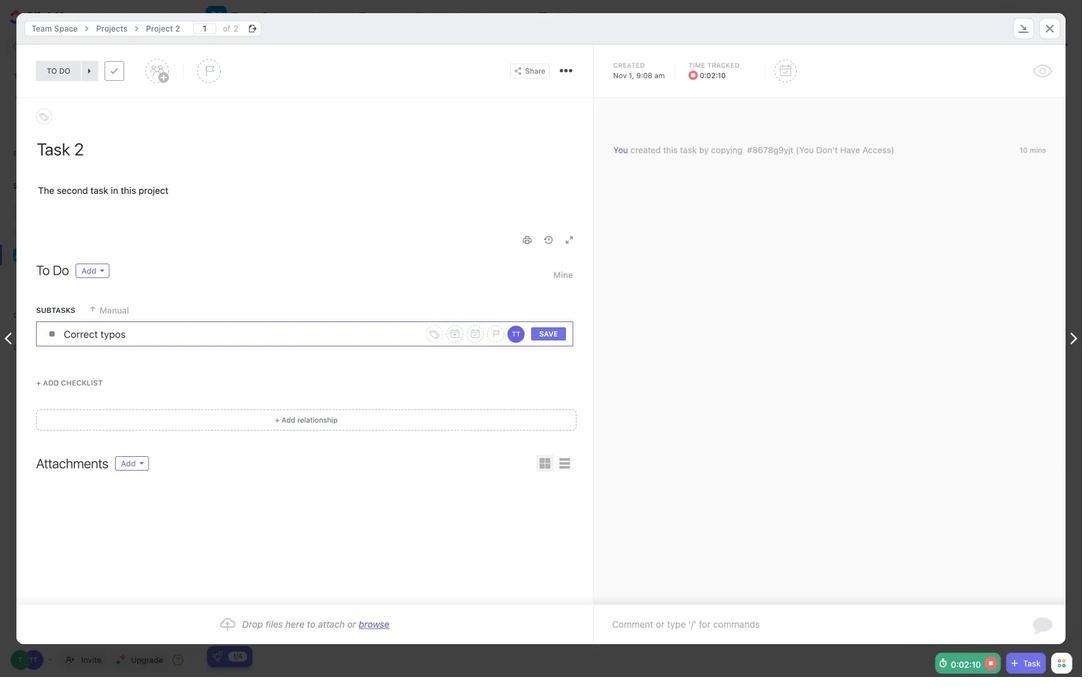 Task type: vqa. For each thing, say whether or not it's contained in the screenshot.
Add card Button on the top right of page
no



Task type: describe. For each thing, give the bounding box(es) containing it.
drop
[[242, 619, 263, 630]]

projects inside sidebar navigation
[[47, 271, 80, 281]]

in
[[111, 185, 118, 196]]

(you
[[796, 145, 814, 155]]

team for team space link
[[32, 24, 52, 33]]

Edit task name text field
[[37, 138, 573, 160]]

show for show more
[[33, 111, 55, 121]]

you created this task by copying #8678g9yjt (you don't have access)
[[613, 145, 894, 155]]

team space for team space link
[[32, 24, 78, 33]]

0:02:10 inside 'dropdown button'
[[700, 71, 726, 80]]

task for the second task in this project
[[90, 185, 108, 196]]

add right attachments
[[121, 459, 136, 468]]

automations button
[[940, 7, 1001, 26]]

of
[[223, 24, 230, 33]]

1/4
[[233, 653, 243, 660]]

project 2 link
[[139, 21, 187, 36]]

task details element
[[16, 45, 1066, 98]]

‎task 2
[[263, 409, 290, 419]]

by
[[699, 145, 709, 155]]

team space for team space button
[[232, 10, 293, 23]]

board
[[372, 11, 398, 22]]

tt
[[512, 330, 521, 338]]

the second task in this project
[[38, 185, 169, 196]]

1,
[[629, 71, 634, 80]]

calendar link
[[428, 0, 473, 33]]

search for search tasks...
[[220, 40, 246, 49]]

1 horizontal spatial 0:02:10
[[951, 660, 981, 669]]

subtasks
[[36, 306, 75, 315]]

you
[[613, 145, 628, 155]]

time tracked
[[689, 61, 740, 69]]

board link
[[372, 0, 403, 33]]

am
[[655, 71, 665, 80]]

home link
[[0, 64, 198, 85]]

+ new task
[[294, 318, 337, 326]]

0 vertical spatial share button
[[1028, 6, 1071, 27]]

‎task 2 link
[[260, 403, 691, 425]]

⌘k
[[170, 42, 182, 51]]

set priority image inside task body element
[[487, 326, 505, 343]]

tt button
[[508, 325, 525, 343]]

0:02:10 button
[[689, 71, 748, 80]]

team for team space button
[[232, 10, 259, 23]]

list
[[326, 11, 342, 22]]

project
[[146, 24, 173, 33]]

drop files here to attach or browse
[[242, 619, 390, 630]]

project 2
[[146, 24, 180, 33]]

home
[[33, 69, 56, 79]]

share button inside task details 'element'
[[510, 63, 550, 79]]

minimize task image
[[1019, 24, 1029, 33]]

time
[[689, 61, 706, 69]]

share for the top share button
[[1044, 12, 1065, 21]]

favorites
[[13, 149, 56, 158]]

mine
[[554, 270, 573, 280]]

list info image
[[278, 318, 286, 326]]

of 2
[[223, 24, 238, 33]]

calendar
[[428, 11, 467, 22]]

add button for attachments
[[115, 456, 149, 471]]

task history region
[[594, 98, 1066, 605]]

browse
[[359, 619, 390, 630]]

dashboards
[[13, 311, 68, 320]]

project
[[139, 185, 169, 196]]

to do
[[36, 262, 69, 278]]

task settings image
[[564, 69, 568, 72]]

to do button
[[36, 61, 81, 81]]

table link
[[552, 0, 581, 33]]

copying
[[711, 145, 743, 155]]

second
[[57, 185, 88, 196]]

‎task
[[263, 409, 282, 419]]

search tasks...
[[220, 40, 275, 49]]

browse link
[[359, 619, 390, 630]]

docs
[[13, 343, 35, 352]]

have
[[840, 145, 860, 155]]

manual
[[100, 305, 129, 315]]

set priority image inside task details 'element'
[[197, 59, 221, 83]]

files
[[266, 619, 283, 630]]

gantt
[[497, 11, 522, 22]]

projects link up manual
[[47, 266, 186, 287]]

do
[[59, 67, 70, 75]]

the
[[38, 185, 54, 196]]

projects link inside task locations element
[[90, 21, 134, 36]]

manual button
[[88, 299, 129, 322]]

to do
[[47, 67, 70, 75]]

here
[[286, 619, 305, 630]]

this inside task history region
[[663, 145, 678, 155]]

onboarding checklist button element
[[212, 652, 223, 662]]

checklist
[[61, 379, 103, 387]]

sidebar navigation
[[0, 0, 198, 677]]

relationship
[[297, 416, 338, 425]]

created
[[613, 61, 645, 69]]

add right do
[[82, 266, 96, 276]]

show closed
[[1002, 73, 1056, 81]]

created
[[631, 145, 661, 155]]



Task type: locate. For each thing, give the bounding box(es) containing it.
1 vertical spatial this
[[121, 185, 136, 196]]

space
[[262, 10, 293, 23], [54, 24, 78, 33]]

team up to do dropdown button
[[32, 24, 52, 33]]

0 vertical spatial +
[[294, 318, 298, 326]]

team inside button
[[232, 10, 259, 23]]

nov
[[613, 71, 627, 80]]

space for team space button
[[262, 10, 293, 23]]

projects link up home link
[[90, 21, 134, 36]]

0 horizontal spatial 2
[[175, 24, 180, 33]]

notifications
[[33, 90, 83, 100]]

search
[[220, 40, 246, 49], [26, 42, 51, 51]]

projects inside task locations element
[[96, 24, 128, 33]]

share inside task details 'element'
[[525, 67, 546, 75]]

projects
[[96, 24, 128, 33], [47, 271, 80, 281]]

set priority image left tt
[[487, 326, 505, 343]]

to right the here
[[307, 619, 316, 630]]

0 horizontal spatial add button
[[76, 264, 109, 278]]

projects up subtasks
[[47, 271, 80, 281]]

0 horizontal spatial search
[[26, 42, 51, 51]]

1 vertical spatial +
[[36, 379, 41, 387]]

0 horizontal spatial share button
[[510, 63, 550, 79]]

mine link
[[554, 264, 573, 286]]

created nov 1, 9:08 am
[[613, 61, 665, 80]]

closed
[[1026, 73, 1056, 81]]

this
[[663, 145, 678, 155], [121, 185, 136, 196]]

projects up home link
[[96, 24, 128, 33]]

Task name or type '/' for commands text field
[[64, 322, 410, 346]]

this right in
[[121, 185, 136, 196]]

task
[[680, 145, 697, 155], [90, 185, 108, 196], [319, 318, 337, 326]]

0 horizontal spatial to
[[47, 67, 57, 75]]

+ add checklist
[[36, 379, 103, 387]]

task left by
[[680, 145, 697, 155]]

dialog containing to do
[[16, 13, 1066, 644]]

space up do
[[54, 24, 78, 33]]

team space up "tasks..." on the top of page
[[232, 10, 293, 23]]

or
[[347, 619, 356, 630]]

1 horizontal spatial share button
[[1028, 6, 1071, 27]]

0 horizontal spatial projects
[[47, 271, 80, 281]]

share for share button in the task details 'element'
[[525, 67, 546, 75]]

0 vertical spatial add button
[[76, 264, 109, 278]]

space inside button
[[262, 10, 293, 23]]

9:08
[[637, 71, 653, 80]]

1 vertical spatial 0:02:10
[[951, 660, 981, 669]]

0 horizontal spatial team
[[32, 24, 52, 33]]

1 horizontal spatial projects
[[96, 24, 128, 33]]

add button right attachments
[[115, 456, 149, 471]]

show closed button
[[989, 70, 1059, 84]]

set priority element
[[197, 59, 221, 83], [487, 326, 505, 343]]

show left more
[[33, 111, 55, 121]]

2 horizontal spatial +
[[294, 318, 298, 326]]

1 horizontal spatial team space
[[232, 10, 293, 23]]

2 horizontal spatial task
[[680, 145, 697, 155]]

add button for to do
[[76, 264, 109, 278]]

1 horizontal spatial 2
[[234, 24, 238, 33]]

show inside show closed button
[[1002, 73, 1024, 81]]

to left do
[[47, 67, 57, 75]]

space inside task locations element
[[54, 24, 78, 33]]

search down the of 2
[[220, 40, 246, 49]]

save
[[539, 330, 558, 338]]

add
[[82, 266, 96, 276], [43, 379, 59, 387], [282, 416, 295, 425], [121, 459, 136, 468]]

Search tasks... text field
[[220, 36, 329, 54]]

0 horizontal spatial this
[[121, 185, 136, 196]]

to inside dropdown button
[[47, 67, 57, 75]]

0 horizontal spatial show
[[33, 111, 55, 121]]

upgrade
[[131, 656, 163, 665]]

more
[[57, 111, 77, 121]]

0 vertical spatial set priority element
[[197, 59, 221, 83]]

1 horizontal spatial search
[[220, 40, 246, 49]]

set priority element down set task position in this list number field
[[197, 59, 221, 83]]

access)
[[863, 145, 894, 155]]

1 vertical spatial projects
[[47, 271, 80, 281]]

2 for project 2
[[175, 24, 180, 33]]

share
[[1044, 12, 1065, 21], [525, 67, 546, 75]]

set priority image
[[197, 59, 221, 83], [487, 326, 505, 343]]

attachments
[[36, 456, 109, 471]]

to
[[47, 67, 57, 75], [307, 619, 316, 630]]

2 right of in the left top of the page
[[234, 24, 238, 33]]

0 vertical spatial set priority image
[[197, 59, 221, 83]]

0 horizontal spatial task
[[90, 185, 108, 196]]

Set task position in this List number field
[[193, 23, 216, 34]]

space up search tasks... text field
[[262, 10, 293, 23]]

add left relationship
[[282, 416, 295, 425]]

2 inside "link"
[[284, 409, 290, 419]]

do
[[53, 262, 69, 278]]

+ for + new task
[[294, 318, 298, 326]]

show for show closed
[[1002, 73, 1024, 81]]

0 vertical spatial space
[[262, 10, 293, 23]]

2 vertical spatial +
[[275, 416, 280, 425]]

mins
[[1030, 146, 1046, 155]]

task left in
[[90, 185, 108, 196]]

1 vertical spatial show
[[33, 111, 55, 121]]

0 vertical spatial task
[[680, 145, 697, 155]]

favorites button
[[0, 137, 198, 169]]

list link
[[326, 0, 347, 33]]

2 right ‎task
[[284, 409, 290, 419]]

0 vertical spatial projects
[[96, 24, 128, 33]]

set priority element inside task details 'element'
[[197, 59, 221, 83]]

+ for + add checklist
[[36, 379, 41, 387]]

task body element
[[16, 98, 593, 605]]

show more
[[33, 111, 77, 121]]

tracked
[[708, 61, 740, 69]]

team space button
[[227, 2, 293, 31]]

set priority element left tt
[[487, 326, 505, 343]]

1 vertical spatial team
[[32, 24, 52, 33]]

team space inside button
[[232, 10, 293, 23]]

set priority element inside task body element
[[487, 326, 505, 343]]

set priority image down set task position in this list number field
[[197, 59, 221, 83]]

team space link
[[25, 21, 84, 36]]

search inside sidebar navigation
[[26, 42, 51, 51]]

team space
[[232, 10, 293, 23], [32, 24, 78, 33]]

0 vertical spatial show
[[1002, 73, 1024, 81]]

0 horizontal spatial set priority element
[[197, 59, 221, 83]]

0 horizontal spatial team space
[[32, 24, 78, 33]]

team space up to do
[[32, 24, 78, 33]]

tasks...
[[248, 40, 275, 49]]

onboarding checklist button image
[[212, 652, 223, 662]]

10 mins
[[1020, 146, 1046, 155]]

2
[[175, 24, 180, 33], [234, 24, 238, 33], [284, 409, 290, 419]]

team up the of 2
[[232, 10, 259, 23]]

2 up ⌘k
[[175, 24, 180, 33]]

attach
[[318, 619, 345, 630]]

search down team space link
[[26, 42, 51, 51]]

1 vertical spatial set priority image
[[487, 326, 505, 343]]

1 horizontal spatial team
[[232, 10, 259, 23]]

new
[[300, 318, 317, 326]]

team inside task locations element
[[32, 24, 52, 33]]

dialog
[[16, 13, 1066, 644]]

#8678g9yjt
[[747, 145, 794, 155]]

1 vertical spatial add button
[[115, 456, 149, 471]]

task locations element
[[16, 13, 1066, 45]]

show
[[1002, 73, 1024, 81], [33, 111, 55, 121]]

1 vertical spatial share
[[525, 67, 546, 75]]

+ left new at the top of the page
[[294, 318, 298, 326]]

team
[[232, 10, 259, 23], [32, 24, 52, 33]]

automations
[[947, 12, 995, 21]]

0 horizontal spatial share
[[525, 67, 546, 75]]

0 horizontal spatial +
[[36, 379, 41, 387]]

gantt link
[[497, 0, 527, 33]]

share up closed
[[1044, 12, 1065, 21]]

1 vertical spatial team space
[[32, 24, 78, 33]]

share left task settings image
[[525, 67, 546, 75]]

projects link up manual dropdown button
[[1, 266, 186, 287]]

notifications link
[[0, 85, 198, 106]]

don't
[[816, 145, 838, 155]]

+ left checklist
[[36, 379, 41, 387]]

task right new at the top of the page
[[319, 318, 337, 326]]

0 vertical spatial share
[[1044, 12, 1065, 21]]

share button left task settings image
[[510, 63, 550, 79]]

show inside sidebar navigation
[[33, 111, 55, 121]]

2 for of 2
[[234, 24, 238, 33]]

0 vertical spatial team space
[[232, 10, 293, 23]]

1 horizontal spatial +
[[275, 416, 280, 425]]

1 horizontal spatial to
[[307, 619, 316, 630]]

user friends image
[[15, 251, 25, 259]]

0 horizontal spatial 0:02:10
[[700, 71, 726, 80]]

1 horizontal spatial add button
[[115, 456, 149, 471]]

1 vertical spatial to
[[307, 619, 316, 630]]

invite
[[81, 656, 101, 665]]

this inside task body element
[[121, 185, 136, 196]]

1 horizontal spatial show
[[1002, 73, 1024, 81]]

upgrade link
[[111, 651, 168, 669]]

to
[[36, 262, 50, 278]]

table
[[552, 11, 575, 22]]

share button
[[1028, 6, 1071, 27], [510, 63, 550, 79]]

1 horizontal spatial share
[[1044, 12, 1065, 21]]

space for team space link
[[54, 24, 78, 33]]

10
[[1020, 146, 1028, 155]]

this right the created
[[663, 145, 678, 155]]

2 for ‎task 2
[[284, 409, 290, 419]]

1 vertical spatial task
[[90, 185, 108, 196]]

show left closed
[[1002, 73, 1024, 81]]

add button
[[76, 264, 109, 278], [115, 456, 149, 471]]

0:02:10
[[700, 71, 726, 80], [951, 660, 981, 669]]

1 vertical spatial share button
[[510, 63, 550, 79]]

+
[[294, 318, 298, 326], [36, 379, 41, 387], [275, 416, 280, 425]]

1 vertical spatial set priority element
[[487, 326, 505, 343]]

1 horizontal spatial space
[[262, 10, 293, 23]]

add left checklist
[[43, 379, 59, 387]]

task inside region
[[680, 145, 697, 155]]

2 horizontal spatial 2
[[284, 409, 290, 419]]

+ for + add relationship
[[275, 416, 280, 425]]

+ left relationship
[[275, 416, 280, 425]]

share button up closed
[[1028, 6, 1071, 27]]

2 vertical spatial task
[[319, 318, 337, 326]]

add button right do
[[76, 264, 109, 278]]

1 horizontal spatial this
[[663, 145, 678, 155]]

0 vertical spatial 0:02:10
[[700, 71, 726, 80]]

team space inside task locations element
[[32, 24, 78, 33]]

+ add relationship
[[275, 416, 338, 425]]

task
[[1024, 659, 1041, 668]]

1 horizontal spatial set priority image
[[487, 326, 505, 343]]

1 vertical spatial space
[[54, 24, 78, 33]]

0 vertical spatial to
[[47, 67, 57, 75]]

0 horizontal spatial space
[[54, 24, 78, 33]]

1 horizontal spatial task
[[319, 318, 337, 326]]

search for search
[[26, 42, 51, 51]]

0 horizontal spatial set priority image
[[197, 59, 221, 83]]

task for + new task
[[319, 318, 337, 326]]

0 vertical spatial this
[[663, 145, 678, 155]]

0 vertical spatial team
[[232, 10, 259, 23]]

1 horizontal spatial set priority element
[[487, 326, 505, 343]]



